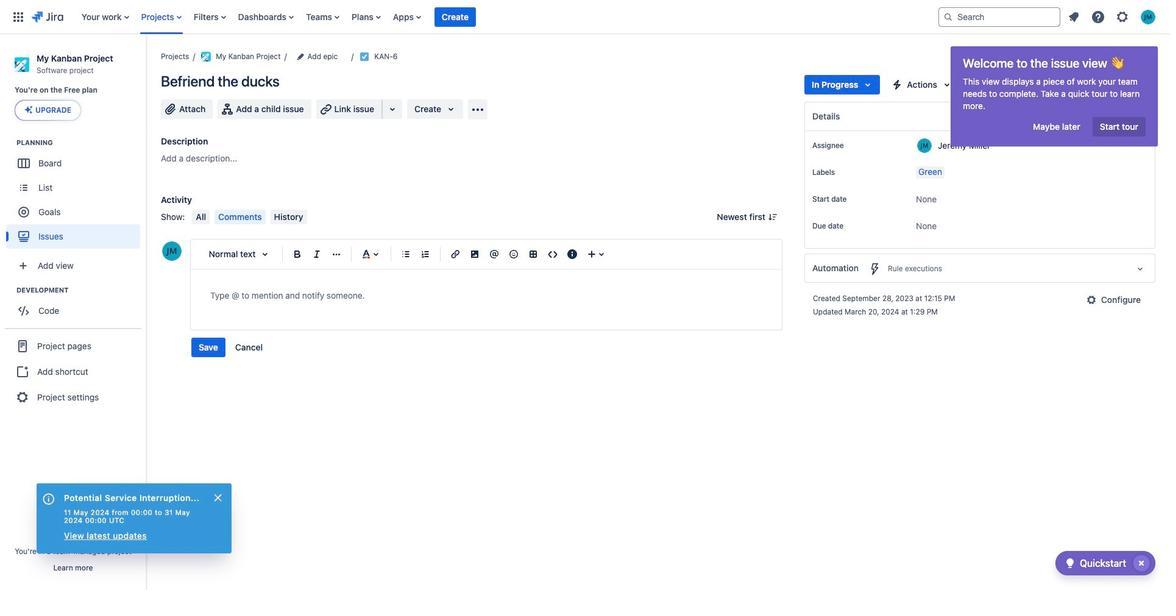 Task type: vqa. For each thing, say whether or not it's contained in the screenshot.
second 'In Progress' from the bottom of the page
no



Task type: describe. For each thing, give the bounding box(es) containing it.
planning image
[[2, 136, 16, 150]]

details element
[[805, 102, 1156, 131]]

primary element
[[7, 0, 929, 34]]

search image
[[944, 12, 954, 22]]

sidebar element
[[0, 34, 146, 590]]

mention @ image
[[487, 247, 502, 262]]

development image
[[2, 283, 16, 298]]

0 horizontal spatial list
[[75, 0, 929, 34]]

emoji : image
[[507, 247, 521, 262]]

automation element
[[805, 254, 1156, 283]]

text formatting group
[[288, 245, 346, 264]]

heading for planning icon
[[16, 138, 146, 148]]

numbered list ⌘⇧7 image
[[418, 247, 433, 262]]

Search field
[[939, 7, 1061, 27]]



Task type: locate. For each thing, give the bounding box(es) containing it.
my kanban project image
[[201, 52, 211, 62]]

0 vertical spatial heading
[[16, 138, 146, 148]]

italic ⌘i image
[[310, 247, 324, 262]]

notifications image
[[1067, 9, 1082, 24]]

bullet list ⌘⇧8 image
[[399, 247, 413, 262]]

table ⇧⌥t image
[[526, 247, 541, 262]]

settings image
[[1116, 9, 1130, 24]]

list formating group
[[396, 245, 435, 264]]

1 heading from the top
[[16, 138, 146, 148]]

1 horizontal spatial list
[[1063, 6, 1163, 28]]

banner
[[0, 0, 1171, 34]]

dismiss quickstart image
[[1132, 554, 1152, 573]]

appswitcher icon image
[[11, 9, 26, 24]]

more formatting image
[[329, 247, 344, 262]]

Comment area, start typing to enter text. text field
[[210, 288, 763, 303]]

add image, video, or file image
[[468, 247, 482, 262]]

heading
[[16, 138, 146, 148], [16, 286, 146, 295]]

1 vertical spatial heading
[[16, 286, 146, 295]]

goal image
[[18, 207, 29, 218]]

task image
[[360, 52, 370, 62]]

sidebar navigation image
[[133, 49, 160, 73]]

add app image
[[471, 102, 485, 117]]

None search field
[[939, 7, 1061, 27]]

info panel image
[[565, 247, 580, 262]]

code snippet ``` image
[[546, 247, 560, 262]]

link web pages and more image
[[385, 102, 400, 116]]

help image
[[1091, 9, 1106, 24]]

copy link to issue image
[[395, 51, 405, 61]]

list item
[[435, 0, 476, 34]]

your profile and settings image
[[1141, 9, 1156, 24]]

jira image
[[32, 9, 63, 24], [32, 9, 63, 24]]

link ⌘k image
[[448, 247, 463, 262]]

2 heading from the top
[[16, 286, 146, 295]]

list
[[75, 0, 929, 34], [1063, 6, 1163, 28]]

group
[[6, 138, 146, 253], [6, 286, 146, 327], [5, 328, 141, 415], [191, 338, 270, 357]]

bold ⌘b image
[[290, 247, 305, 262]]

heading for development image
[[16, 286, 146, 295]]

menu bar
[[190, 210, 309, 224]]



